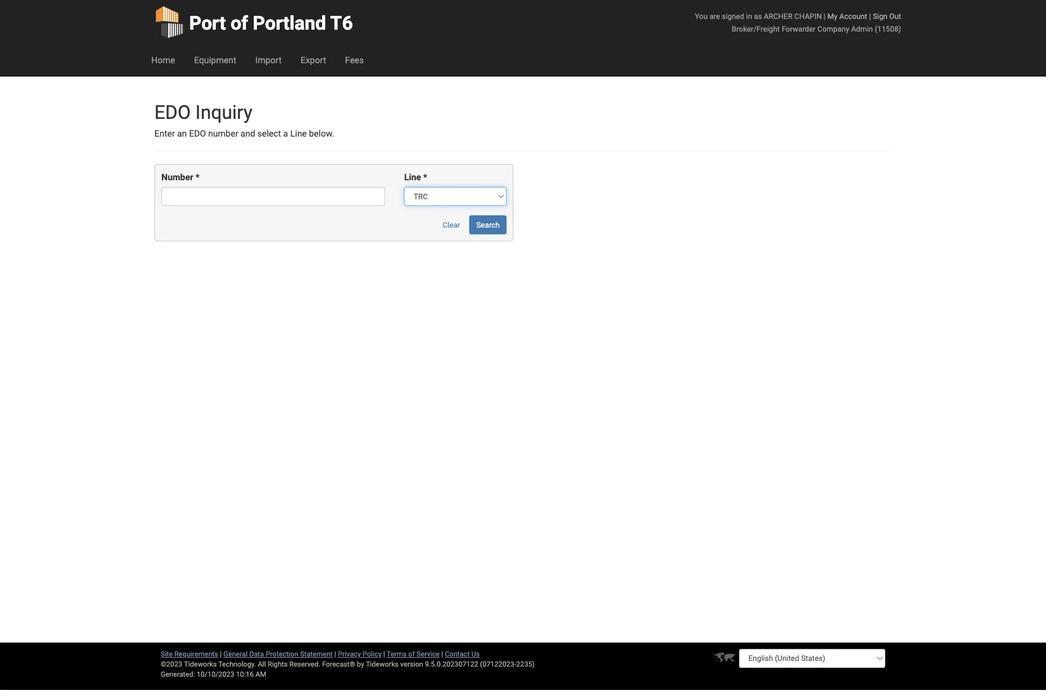 Task type: vqa. For each thing, say whether or not it's contained in the screenshot.
Sign
yes



Task type: describe. For each thing, give the bounding box(es) containing it.
number
[[208, 128, 238, 139]]

(11508)
[[875, 24, 901, 33]]

2235)
[[516, 660, 535, 669]]

select
[[257, 128, 281, 139]]

admin
[[851, 24, 873, 33]]

sign
[[873, 12, 887, 21]]

general data protection statement link
[[223, 650, 333, 658]]

below.
[[309, 128, 334, 139]]

equipment button
[[185, 44, 246, 76]]

port of portland t6 link
[[154, 0, 353, 44]]

| left my
[[824, 12, 825, 21]]

rights
[[268, 660, 288, 669]]

data
[[249, 650, 264, 658]]

export
[[301, 55, 326, 65]]

* for number *
[[195, 172, 199, 182]]

| left general
[[220, 650, 222, 658]]

clear button
[[436, 215, 467, 234]]

of inside port of portland t6 link
[[231, 12, 248, 34]]

search button
[[469, 215, 507, 234]]

* for line *
[[423, 172, 427, 182]]

edo inquiry enter an edo number and select a line below.
[[154, 101, 334, 139]]

| up forecast®
[[334, 650, 336, 658]]

home
[[151, 55, 175, 65]]

us
[[471, 650, 480, 658]]

home button
[[142, 44, 185, 76]]

are
[[709, 12, 720, 21]]

broker/freight
[[732, 24, 780, 33]]

site requirements link
[[161, 650, 218, 658]]

a
[[283, 128, 288, 139]]

1 horizontal spatial line
[[404, 172, 421, 182]]

contact us link
[[445, 650, 480, 658]]

contact
[[445, 650, 470, 658]]

chapin
[[794, 12, 822, 21]]

out
[[889, 12, 901, 21]]

generated:
[[161, 670, 195, 679]]

you are signed in as archer chapin | my account | sign out broker/freight forwarder company admin (11508)
[[695, 12, 901, 33]]

version
[[400, 660, 423, 669]]

line inside edo inquiry enter an edo number and select a line below.
[[290, 128, 307, 139]]

tideworks
[[366, 660, 399, 669]]

am
[[255, 670, 266, 679]]

terms of service link
[[387, 650, 440, 658]]

company
[[817, 24, 849, 33]]

of inside site requirements | general data protection statement | privacy policy | terms of service | contact us ©2023 tideworks technology. all rights reserved. forecast® by tideworks version 9.5.0.202307122 (07122023-2235) generated: 10/10/2023 10:16 am
[[408, 650, 415, 658]]

0 vertical spatial edo
[[154, 101, 191, 123]]

| up 9.5.0.202307122
[[441, 650, 443, 658]]

policy
[[363, 650, 382, 658]]

(07122023-
[[480, 660, 516, 669]]

line *
[[404, 172, 427, 182]]

and
[[241, 128, 255, 139]]

forwarder
[[782, 24, 816, 33]]

fees
[[345, 55, 364, 65]]

as
[[754, 12, 762, 21]]

10/10/2023
[[197, 670, 234, 679]]

inquiry
[[195, 101, 252, 123]]

number
[[161, 172, 193, 182]]



Task type: locate. For each thing, give the bounding box(es) containing it.
forecast®
[[322, 660, 355, 669]]

edo
[[154, 101, 191, 123], [189, 128, 206, 139]]

of right port
[[231, 12, 248, 34]]

0 vertical spatial line
[[290, 128, 307, 139]]

service
[[417, 650, 440, 658]]

9.5.0.202307122
[[425, 660, 478, 669]]

statement
[[300, 650, 333, 658]]

privacy
[[338, 650, 361, 658]]

edo right an
[[189, 128, 206, 139]]

reserved.
[[289, 660, 320, 669]]

import button
[[246, 44, 291, 76]]

all
[[258, 660, 266, 669]]

protection
[[266, 650, 298, 658]]

t6
[[330, 12, 353, 34]]

requirements
[[174, 650, 218, 658]]

an
[[177, 128, 187, 139]]

by
[[357, 660, 364, 669]]

port of portland t6
[[189, 12, 353, 34]]

export button
[[291, 44, 336, 76]]

| up tideworks
[[383, 650, 385, 658]]

©2023 tideworks
[[161, 660, 217, 669]]

Number * text field
[[161, 187, 385, 206]]

0 horizontal spatial line
[[290, 128, 307, 139]]

0 horizontal spatial *
[[195, 172, 199, 182]]

| left sign
[[869, 12, 871, 21]]

2 * from the left
[[423, 172, 427, 182]]

1 horizontal spatial of
[[408, 650, 415, 658]]

sign out link
[[873, 12, 901, 21]]

*
[[195, 172, 199, 182], [423, 172, 427, 182]]

privacy policy link
[[338, 650, 382, 658]]

of
[[231, 12, 248, 34], [408, 650, 415, 658]]

fees button
[[336, 44, 373, 76]]

my
[[827, 12, 837, 21]]

site
[[161, 650, 173, 658]]

10:16
[[236, 670, 254, 679]]

0 vertical spatial of
[[231, 12, 248, 34]]

account
[[839, 12, 867, 21]]

general
[[223, 650, 248, 658]]

site requirements | general data protection statement | privacy policy | terms of service | contact us ©2023 tideworks technology. all rights reserved. forecast® by tideworks version 9.5.0.202307122 (07122023-2235) generated: 10/10/2023 10:16 am
[[161, 650, 535, 679]]

line
[[290, 128, 307, 139], [404, 172, 421, 182]]

0 horizontal spatial of
[[231, 12, 248, 34]]

signed
[[722, 12, 744, 21]]

equipment
[[194, 55, 236, 65]]

portland
[[253, 12, 326, 34]]

import
[[255, 55, 282, 65]]

search
[[476, 220, 500, 229]]

1 horizontal spatial *
[[423, 172, 427, 182]]

my account link
[[827, 12, 867, 21]]

1 vertical spatial of
[[408, 650, 415, 658]]

technology.
[[218, 660, 256, 669]]

in
[[746, 12, 752, 21]]

enter
[[154, 128, 175, 139]]

number *
[[161, 172, 199, 182]]

you
[[695, 12, 708, 21]]

archer
[[764, 12, 792, 21]]

of up version
[[408, 650, 415, 658]]

clear
[[443, 220, 460, 229]]

|
[[824, 12, 825, 21], [869, 12, 871, 21], [220, 650, 222, 658], [334, 650, 336, 658], [383, 650, 385, 658], [441, 650, 443, 658]]

port
[[189, 12, 226, 34]]

1 vertical spatial line
[[404, 172, 421, 182]]

1 vertical spatial edo
[[189, 128, 206, 139]]

edo up enter
[[154, 101, 191, 123]]

terms
[[387, 650, 407, 658]]

1 * from the left
[[195, 172, 199, 182]]



